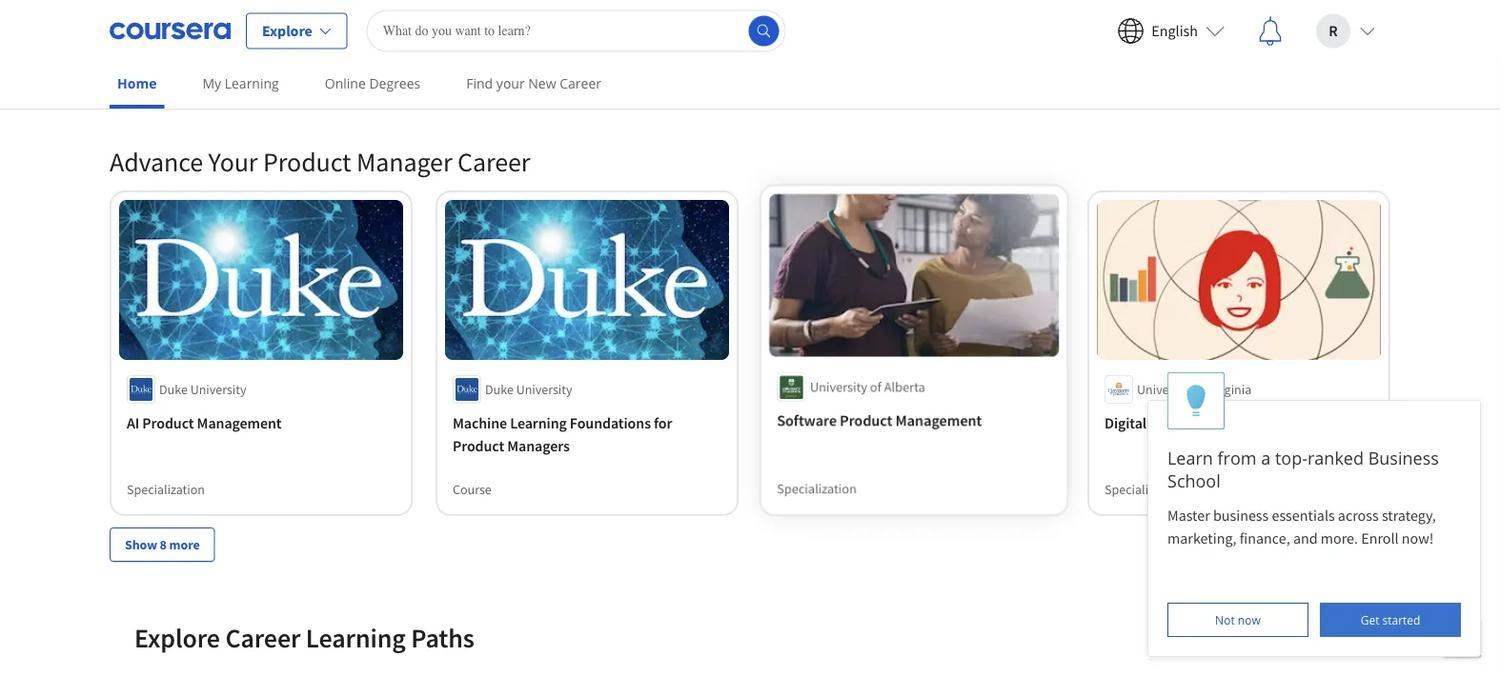 Task type: describe. For each thing, give the bounding box(es) containing it.
software
[[778, 413, 837, 432]]

471
[[1128, 12, 1148, 29]]

3 university from the left
[[516, 381, 573, 398]]

r button
[[1301, 0, 1391, 61]]

get started link
[[1321, 604, 1462, 638]]

What do you want to learn? text field
[[367, 10, 786, 52]]

university of alberta
[[811, 381, 925, 398]]

manager
[[357, 146, 452, 179]]

coursera image
[[110, 16, 231, 46]]

product right your
[[263, 146, 351, 179]]

learning for my
[[225, 74, 279, 92]]

business
[[1214, 506, 1269, 525]]

specialization for software
[[778, 481, 857, 498]]

explore career learning paths
[[134, 622, 475, 655]]

now!
[[1402, 529, 1434, 548]]

specialization for digital
[[1105, 481, 1183, 498]]

product for digital product management
[[1150, 414, 1202, 433]]

move carousel right image
[[1286, 0, 1332, 32]]

duke for product
[[159, 381, 188, 398]]

find your new career
[[466, 74, 602, 92]]

explore button
[[246, 13, 348, 49]]

help center image
[[1451, 627, 1474, 650]]

not
[[1216, 613, 1235, 628]]

show 8 more button
[[110, 528, 215, 562]]

2 university from the left
[[190, 381, 247, 398]]

ranked
[[1308, 447, 1364, 470]]

1 university from the left
[[811, 381, 868, 398]]

r
[[1329, 21, 1338, 41]]

business image
[[491, 0, 583, 54]]

2 vertical spatial career
[[225, 622, 301, 655]]

business
[[1369, 447, 1439, 470]]

enroll
[[1362, 529, 1399, 548]]

your
[[208, 146, 258, 179]]

471 courses
[[1128, 12, 1193, 29]]

your
[[497, 74, 525, 92]]

lightbulb tip image
[[1186, 385, 1207, 418]]

online
[[325, 74, 366, 92]]

management for software product management
[[895, 413, 980, 432]]

my
[[203, 74, 221, 92]]

advance your product manager career
[[110, 146, 530, 179]]

across
[[1338, 506, 1379, 525]]

find your new career link
[[459, 62, 609, 105]]

career inside advance your product manager career collection "element"
[[458, 146, 530, 179]]

explore for explore career learning paths
[[134, 622, 220, 655]]

new
[[528, 74, 556, 92]]

foundations
[[570, 414, 651, 433]]

top-
[[1276, 447, 1308, 470]]

of for digital
[[1196, 381, 1207, 398]]

471 courses link
[[1025, 0, 1277, 54]]

data science image
[[224, 0, 316, 54]]

machine learning foundations for product managers
[[453, 414, 673, 455]]

home
[[117, 74, 157, 92]]

digital product management
[[1105, 414, 1289, 433]]

product inside machine learning foundations for product managers
[[453, 436, 504, 455]]

ai
[[127, 414, 139, 433]]

advance your product manager career collection element
[[98, 115, 1402, 593]]



Task type: vqa. For each thing, say whether or not it's contained in the screenshot.


Task type: locate. For each thing, give the bounding box(es) containing it.
duke university for learning
[[485, 381, 573, 398]]

show
[[125, 537, 157, 554]]

advance
[[110, 146, 203, 179]]

machine learning foundations for product managers link
[[453, 412, 722, 457]]

1 courses from the left
[[350, 12, 392, 29]]

career
[[560, 74, 602, 92], [458, 146, 530, 179], [225, 622, 301, 655]]

explore inside dropdown button
[[262, 21, 312, 41]]

1 vertical spatial career
[[458, 146, 530, 179]]

1 horizontal spatial of
[[1196, 381, 1207, 398]]

software product management link
[[778, 411, 1049, 434]]

duke up ai product management
[[159, 381, 188, 398]]

duke for learning
[[485, 381, 514, 398]]

2 specialization from the left
[[127, 481, 205, 498]]

None search field
[[367, 10, 786, 52]]

ai product management link
[[127, 412, 396, 435]]

finance,
[[1240, 529, 1291, 548]]

my learning link
[[195, 62, 287, 105]]

my learning
[[203, 74, 279, 92]]

managers
[[507, 436, 570, 455]]

courses for 425 courses
[[350, 12, 392, 29]]

learning left paths
[[306, 622, 406, 655]]

0 horizontal spatial duke university
[[159, 381, 247, 398]]

management for digital product management
[[1204, 414, 1289, 433]]

specialization for ai
[[127, 481, 205, 498]]

1 horizontal spatial specialization
[[778, 481, 857, 498]]

1 horizontal spatial management
[[895, 413, 980, 432]]

get
[[1361, 613, 1380, 628]]

duke university for product
[[159, 381, 247, 398]]

1 specialization from the left
[[778, 481, 857, 498]]

online degrees link
[[317, 62, 428, 105]]

career inside the find your new career "link"
[[560, 74, 602, 92]]

home link
[[110, 62, 164, 109]]

school
[[1168, 470, 1221, 493]]

3 management from the left
[[1204, 414, 1289, 433]]

explore
[[262, 21, 312, 41], [134, 622, 220, 655]]

1 horizontal spatial duke
[[485, 381, 514, 398]]

english
[[1152, 21, 1198, 41]]

university of virginia
[[1137, 381, 1252, 398]]

management
[[895, 413, 980, 432], [197, 414, 282, 433], [1204, 414, 1289, 433]]

courses right 471
[[1150, 12, 1193, 29]]

duke university
[[159, 381, 247, 398], [485, 381, 573, 398]]

0 vertical spatial career
[[560, 74, 602, 92]]

university
[[811, 381, 868, 398], [190, 381, 247, 398], [516, 381, 573, 398], [1137, 381, 1194, 398]]

2 horizontal spatial career
[[560, 74, 602, 92]]

0 horizontal spatial learning
[[225, 74, 279, 92]]

explore for explore
[[262, 21, 312, 41]]

explore left 425 on the top of page
[[262, 21, 312, 41]]

0 horizontal spatial duke
[[159, 381, 188, 398]]

0 horizontal spatial specialization
[[127, 481, 205, 498]]

product down machine at bottom left
[[453, 436, 504, 455]]

8
[[160, 537, 167, 554]]

virginia
[[1210, 381, 1252, 398]]

2 management from the left
[[197, 414, 282, 433]]

0 horizontal spatial courses
[[350, 12, 392, 29]]

management for ai product management
[[197, 414, 282, 433]]

marketing,
[[1168, 529, 1237, 548]]

alice element
[[1148, 373, 1482, 658]]

product for software product management
[[840, 413, 892, 432]]

2 horizontal spatial specialization
[[1105, 481, 1183, 498]]

paths
[[411, 622, 475, 655]]

1 vertical spatial learning
[[510, 414, 567, 433]]

a
[[1262, 447, 1271, 470]]

1 management from the left
[[895, 413, 980, 432]]

1 vertical spatial explore
[[134, 622, 220, 655]]

2 of from the left
[[1196, 381, 1207, 398]]

duke university up machine learning foundations for product managers
[[485, 381, 573, 398]]

product down university of alberta
[[840, 413, 892, 432]]

1 duke from the left
[[159, 381, 188, 398]]

software product management
[[778, 413, 980, 432]]

1 horizontal spatial learning
[[306, 622, 406, 655]]

more
[[169, 537, 200, 554]]

of for software
[[870, 381, 881, 398]]

online degrees
[[325, 74, 421, 92]]

0 horizontal spatial management
[[197, 414, 282, 433]]

learning
[[225, 74, 279, 92], [510, 414, 567, 433], [306, 622, 406, 655]]

0 horizontal spatial explore
[[134, 622, 220, 655]]

1 duke university from the left
[[159, 381, 247, 398]]

2 duke from the left
[[485, 381, 514, 398]]

university up ai product management
[[190, 381, 247, 398]]

english button
[[1102, 0, 1240, 61]]

courses inside 471 courses link
[[1150, 12, 1193, 29]]

explore down more
[[134, 622, 220, 655]]

for
[[654, 414, 673, 433]]

and
[[1294, 529, 1318, 548]]

digital product management link
[[1105, 412, 1374, 435]]

courses for 471 courses
[[1150, 12, 1193, 29]]

not now
[[1216, 613, 1261, 628]]

425 courses link
[[224, 0, 476, 54]]

course
[[453, 481, 492, 498]]

2 vertical spatial learning
[[306, 622, 406, 655]]

essentials
[[1272, 506, 1335, 525]]

machine
[[453, 414, 507, 433]]

product
[[263, 146, 351, 179], [840, 413, 892, 432], [142, 414, 194, 433], [1150, 414, 1202, 433], [453, 436, 504, 455]]

university up digital product management
[[1137, 381, 1194, 398]]

425
[[327, 12, 347, 29]]

digital
[[1105, 414, 1147, 433]]

university up software
[[811, 381, 868, 398]]

0 vertical spatial learning
[[225, 74, 279, 92]]

courses
[[350, 12, 392, 29], [1150, 12, 1193, 29]]

duke
[[159, 381, 188, 398], [485, 381, 514, 398]]

ai product management
[[127, 414, 282, 433]]

0 horizontal spatial career
[[225, 622, 301, 655]]

duke university up ai product management
[[159, 381, 247, 398]]

learn from a top-ranked business school
[[1168, 447, 1439, 493]]

degrees
[[369, 74, 421, 92]]

find
[[466, 74, 493, 92]]

learning for machine
[[510, 414, 567, 433]]

learning inside machine learning foundations for product managers
[[510, 414, 567, 433]]

of
[[870, 381, 881, 398], [1196, 381, 1207, 398]]

not now button
[[1168, 604, 1309, 638]]

duke up machine at bottom left
[[485, 381, 514, 398]]

master
[[1168, 506, 1211, 525]]

2 courses from the left
[[1150, 12, 1193, 29]]

specialization up master
[[1105, 481, 1183, 498]]

learning right the my
[[225, 74, 279, 92]]

1 horizontal spatial duke university
[[485, 381, 573, 398]]

now
[[1238, 613, 1261, 628]]

started
[[1383, 613, 1421, 628]]

of left alberta
[[870, 381, 881, 398]]

courses inside 425 courses link
[[350, 12, 392, 29]]

0 horizontal spatial of
[[870, 381, 881, 398]]

2 horizontal spatial learning
[[510, 414, 567, 433]]

of left virginia on the bottom right
[[1196, 381, 1207, 398]]

4 university from the left
[[1137, 381, 1194, 398]]

specialization up 8 on the bottom of page
[[127, 481, 205, 498]]

2 duke university from the left
[[485, 381, 573, 398]]

strategy,
[[1382, 506, 1437, 525]]

product for ai product management
[[142, 414, 194, 433]]

show 8 more
[[125, 537, 200, 554]]

2 horizontal spatial management
[[1204, 414, 1289, 433]]

more.
[[1321, 529, 1359, 548]]

product right ai
[[142, 414, 194, 433]]

product up learn
[[1150, 414, 1202, 433]]

specialization
[[778, 481, 857, 498], [127, 481, 205, 498], [1105, 481, 1183, 498]]

1 horizontal spatial career
[[458, 146, 530, 179]]

learn
[[1168, 447, 1214, 470]]

from
[[1218, 447, 1257, 470]]

master business essentials across strategy, marketing, finance, and more. enroll now!
[[1168, 506, 1440, 548]]

1 of from the left
[[870, 381, 881, 398]]

1 horizontal spatial courses
[[1150, 12, 1193, 29]]

computer science image
[[758, 0, 849, 54]]

specialization down software
[[778, 481, 857, 498]]

learning up managers
[[510, 414, 567, 433]]

get started
[[1361, 613, 1421, 628]]

courses right 425 on the top of page
[[350, 12, 392, 29]]

alberta
[[884, 381, 925, 398]]

university up machine learning foundations for product managers
[[516, 381, 573, 398]]

0 vertical spatial explore
[[262, 21, 312, 41]]

1 horizontal spatial explore
[[262, 21, 312, 41]]

425 courses
[[327, 12, 392, 29]]

3 specialization from the left
[[1105, 481, 1183, 498]]



